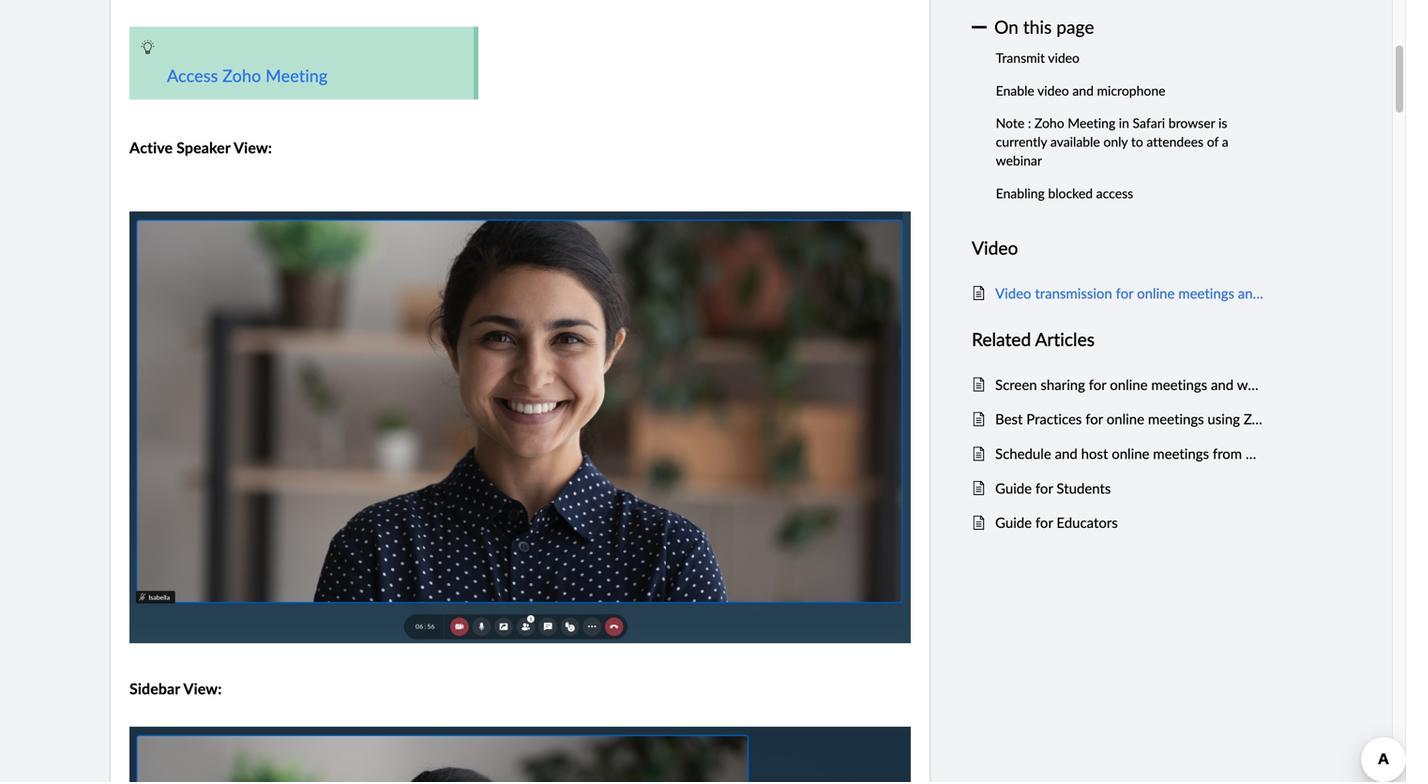Task type: locate. For each thing, give the bounding box(es) containing it.
video inside heading
[[972, 235, 1018, 260]]

view: right the sidebar
[[183, 680, 222, 698]]

meetings for sharing
[[1152, 375, 1208, 394]]

enable video and microphone link
[[996, 74, 1166, 107]]

enable
[[996, 82, 1035, 99]]

zoho right :
[[1035, 114, 1065, 132]]

1 vertical spatial video
[[1038, 82, 1069, 99]]

2 horizontal spatial meeting
[[1280, 410, 1331, 429]]

guide for guide for educators
[[996, 513, 1032, 533]]

guide for educators link
[[996, 512, 1264, 534]]

video up related
[[996, 284, 1032, 303]]

video
[[1048, 49, 1080, 67], [1038, 82, 1069, 99]]

browser
[[1169, 114, 1215, 132]]

students
[[1057, 479, 1111, 498]]

guide down schedule at the bottom right of the page
[[996, 479, 1032, 498]]

0 vertical spatial video
[[972, 235, 1018, 260]]

best
[[996, 410, 1023, 429]]

schedule and host online meetings from zoho projects
[[996, 444, 1331, 464]]

projects
[[1282, 444, 1331, 464]]

this
[[1023, 15, 1052, 39]]

on this page
[[995, 15, 1094, 39]]

of
[[1207, 133, 1219, 151]]

guide down guide for students
[[996, 513, 1032, 533]]

and
[[1073, 82, 1094, 99], [1238, 284, 1261, 303], [1211, 375, 1234, 394], [1055, 444, 1078, 464]]

microphone
[[1097, 82, 1166, 99]]

for
[[1116, 284, 1134, 303], [1089, 375, 1107, 394], [1086, 410, 1103, 429], [1036, 479, 1053, 498], [1036, 513, 1053, 533]]

video for video transmission for online meetings and webinars
[[996, 284, 1032, 303]]

1 vertical spatial meeting
[[1068, 114, 1116, 132]]

note
[[996, 114, 1025, 132]]

video for enable
[[1038, 82, 1069, 99]]

zoho right using
[[1244, 410, 1276, 429]]

1 vertical spatial guide
[[996, 513, 1032, 533]]

0 vertical spatial meeting
[[266, 64, 328, 87]]

access zoho meeting
[[167, 64, 328, 87]]

guide for students link
[[996, 477, 1264, 500]]

video down transmit video
[[1038, 82, 1069, 99]]

video heading
[[972, 233, 1264, 262]]

0 vertical spatial webinars
[[1264, 284, 1320, 303]]

1 vertical spatial video
[[996, 284, 1032, 303]]

for down the video heading
[[1116, 284, 1134, 303]]

webinar
[[996, 152, 1042, 170]]

view:
[[234, 138, 272, 157], [183, 680, 222, 698]]

1 vertical spatial webinars
[[1237, 375, 1293, 394]]

1 guide from the top
[[996, 479, 1032, 498]]

guide for educators
[[996, 513, 1118, 533]]

for up host
[[1086, 410, 1103, 429]]

0 vertical spatial guide
[[996, 479, 1032, 498]]

access
[[167, 64, 218, 87]]

meetings
[[1179, 284, 1235, 303], [1152, 375, 1208, 394], [1148, 410, 1204, 429], [1153, 444, 1210, 464]]

meeting
[[266, 64, 328, 87], [1068, 114, 1116, 132], [1280, 410, 1331, 429]]

video
[[972, 235, 1018, 260], [996, 284, 1032, 303]]

host
[[1082, 444, 1108, 464]]

online down the video heading
[[1137, 284, 1175, 303]]

guide
[[996, 479, 1032, 498], [996, 513, 1032, 533]]

2 vertical spatial meeting
[[1280, 410, 1331, 429]]

video transmission for online meetings and webinars
[[996, 284, 1320, 303]]

view: right speaker
[[234, 138, 272, 157]]

online inside "link"
[[1107, 410, 1145, 429]]

on
[[995, 15, 1019, 39]]

only
[[1104, 133, 1128, 151]]

meetings inside "link"
[[1148, 410, 1204, 429]]

transmission
[[1035, 284, 1113, 303]]

video down page
[[1048, 49, 1080, 67]]

for right sharing
[[1089, 375, 1107, 394]]

online up the guide for students link
[[1112, 444, 1150, 464]]

access
[[1097, 184, 1134, 202]]

1 horizontal spatial view:
[[234, 138, 272, 157]]

webinars
[[1264, 284, 1320, 303], [1237, 375, 1293, 394]]

screen sharing for online meetings and webinars link
[[996, 374, 1293, 396]]

video transmission for online meetings and webinars link
[[996, 282, 1320, 305]]

online down related articles heading
[[1110, 375, 1148, 394]]

0 vertical spatial video
[[1048, 49, 1080, 67]]

blocked
[[1048, 184, 1093, 202]]

zoho inside note : zoho meeting in safari browser is currently available only to attendees of a webinar
[[1035, 114, 1065, 132]]

zoho
[[223, 64, 261, 87], [1035, 114, 1065, 132], [1244, 410, 1276, 429], [1246, 444, 1278, 464]]

a
[[1222, 133, 1229, 151]]

1 vertical spatial view:
[[183, 680, 222, 698]]

currently
[[996, 133, 1047, 151]]

for inside "link"
[[1086, 410, 1103, 429]]

articles
[[1035, 327, 1095, 351]]

1 horizontal spatial meeting
[[1068, 114, 1116, 132]]

video down enabling
[[972, 235, 1018, 260]]

online down screen sharing for online meetings and webinars link on the right of the page
[[1107, 410, 1145, 429]]

is
[[1219, 114, 1228, 132]]

active speaker view:
[[129, 138, 272, 157]]

2 guide from the top
[[996, 513, 1032, 533]]

0 horizontal spatial meeting
[[266, 64, 328, 87]]

meeting inside note : zoho meeting in safari browser is currently available only to attendees of a webinar
[[1068, 114, 1116, 132]]

meeting inside "link"
[[1280, 410, 1331, 429]]

online
[[1137, 284, 1175, 303], [1110, 375, 1148, 394], [1107, 410, 1145, 429], [1112, 444, 1150, 464]]

sidebar view:
[[129, 680, 222, 698]]



Task type: describe. For each thing, give the bounding box(es) containing it.
transmit video link
[[996, 42, 1080, 74]]

best practices for online meetings using zoho meeting
[[996, 410, 1331, 429]]

zoho right from
[[1246, 444, 1278, 464]]

practices
[[1027, 410, 1082, 429]]

online for and
[[1112, 444, 1150, 464]]

for for practices
[[1086, 410, 1103, 429]]

online for transmission
[[1137, 284, 1175, 303]]

active
[[129, 138, 173, 157]]

educators
[[1057, 513, 1118, 533]]

sidebar
[[129, 680, 180, 698]]

related articles
[[972, 327, 1095, 351]]

note : zoho meeting in safari browser is currently available only to attendees of a webinar link
[[996, 107, 1264, 177]]

note : zoho meeting in safari browser is currently available only to attendees of a webinar
[[996, 114, 1229, 170]]

for up guide for educators
[[1036, 479, 1053, 498]]

guide for students
[[996, 479, 1111, 498]]

0 vertical spatial view:
[[234, 138, 272, 157]]

speaker
[[177, 138, 230, 157]]

online for sharing
[[1110, 375, 1148, 394]]

access zoho meeting link
[[167, 64, 328, 87]]

page
[[1057, 15, 1094, 39]]

sharing
[[1041, 375, 1086, 394]]

guide for guide for students
[[996, 479, 1032, 498]]

meetings for practices
[[1148, 410, 1204, 429]]

for for transmission
[[1116, 284, 1134, 303]]

using
[[1208, 410, 1240, 429]]

attendees
[[1147, 133, 1204, 151]]

:
[[1028, 114, 1032, 132]]

for down guide for students
[[1036, 513, 1053, 533]]

transmit video
[[996, 49, 1080, 67]]

video for video
[[972, 235, 1018, 260]]

schedule
[[996, 444, 1052, 464]]

enable video and microphone
[[996, 82, 1166, 99]]

video for transmit
[[1048, 49, 1080, 67]]

meetings for transmission
[[1179, 284, 1235, 303]]

enabling
[[996, 184, 1045, 202]]

meetings for and
[[1153, 444, 1210, 464]]

screen
[[996, 375, 1037, 394]]

related articles heading
[[972, 325, 1264, 354]]

webinars for related articles
[[1237, 375, 1293, 394]]

for for sharing
[[1089, 375, 1107, 394]]

transmit
[[996, 49, 1045, 67]]

enabling blocked access link
[[996, 177, 1134, 209]]

zoho inside "link"
[[1244, 410, 1276, 429]]

related
[[972, 327, 1031, 351]]

webinars for video
[[1264, 284, 1320, 303]]

available
[[1051, 133, 1100, 151]]

safari
[[1133, 114, 1166, 132]]

schedule and host online meetings from zoho projects link
[[996, 443, 1331, 465]]

in
[[1119, 114, 1130, 132]]

to
[[1131, 133, 1144, 151]]

from
[[1213, 444, 1242, 464]]

zoho right 'access'
[[223, 64, 261, 87]]

0 horizontal spatial view:
[[183, 680, 222, 698]]

best practices for online meetings using zoho meeting link
[[996, 408, 1331, 431]]

online for practices
[[1107, 410, 1145, 429]]

enabling blocked access
[[996, 184, 1134, 202]]

screen sharing for online meetings and webinars
[[996, 375, 1293, 394]]



Task type: vqa. For each thing, say whether or not it's contained in the screenshot.
online corresponding to sharing
yes



